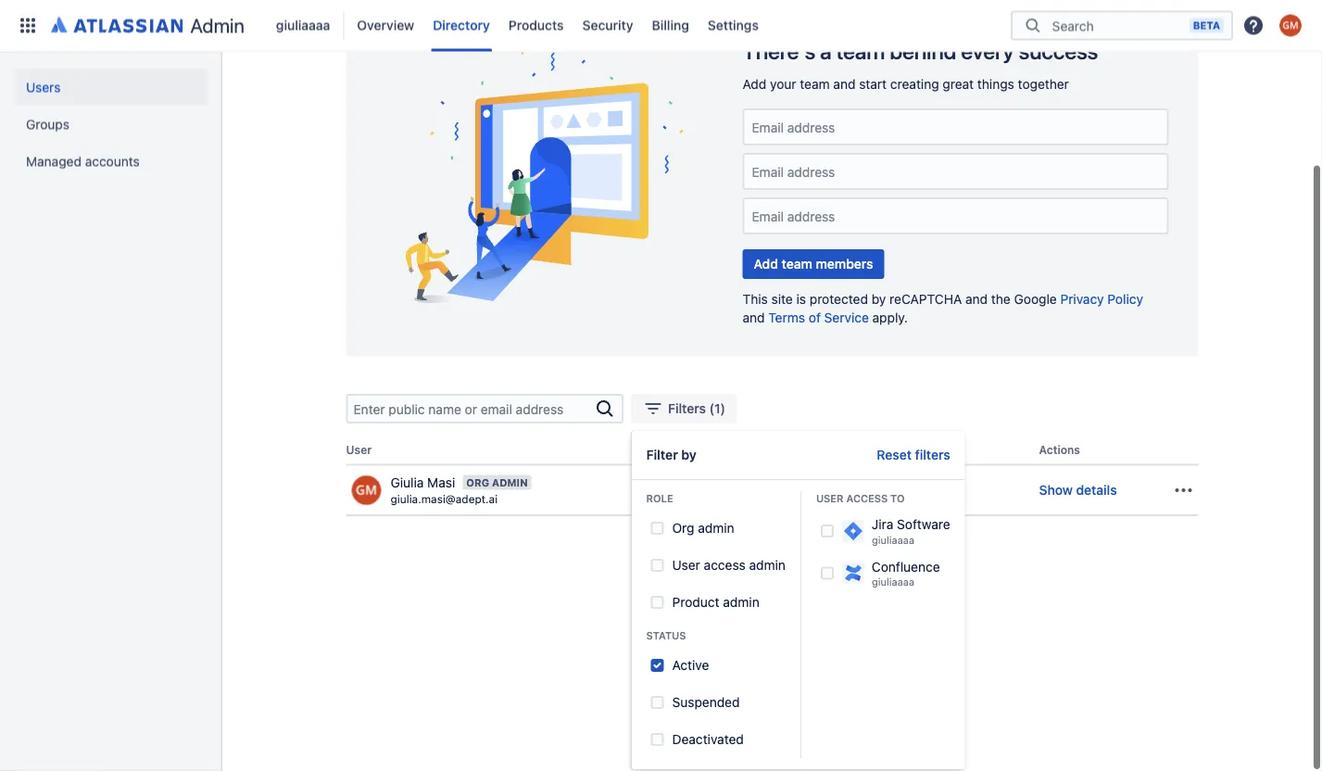 Task type: locate. For each thing, give the bounding box(es) containing it.
show
[[1039, 484, 1073, 499]]

jira software image
[[842, 522, 865, 544]]

status
[[928, 445, 964, 458], [646, 632, 686, 644]]

1 vertical spatial active
[[672, 659, 709, 675]]

0 vertical spatial by
[[872, 293, 886, 309]]

active
[[928, 484, 965, 499], [672, 659, 709, 675]]

0 vertical spatial status
[[928, 445, 964, 458]]

and down this on the right
[[743, 312, 765, 327]]

oct 27, 2023
[[787, 484, 865, 499]]

1 vertical spatial email address email field
[[750, 165, 1162, 182]]

admin right access
[[749, 559, 786, 575]]

1 vertical spatial by
[[682, 449, 697, 464]]

admin
[[492, 478, 528, 490], [698, 522, 735, 538], [749, 559, 786, 575], [723, 596, 760, 612]]

filters (1) button
[[631, 396, 737, 425]]

software
[[897, 519, 951, 534]]

0 horizontal spatial by
[[682, 449, 697, 464]]

show details
[[1039, 484, 1117, 499]]

add left your
[[743, 78, 767, 94]]

status down the product
[[646, 632, 686, 644]]

products link
[[503, 11, 570, 40]]

behind
[[890, 40, 957, 66]]

managed accounts
[[26, 153, 140, 169]]

giuliaaaa link
[[271, 11, 336, 40]]

policy
[[1108, 293, 1144, 309]]

0 vertical spatial and
[[834, 78, 856, 94]]

confluence giuliaaaa
[[872, 561, 940, 590]]

giuliaaaa
[[276, 18, 330, 33], [872, 536, 915, 548], [872, 578, 915, 590]]

1 horizontal spatial user
[[672, 559, 701, 575]]

of
[[809, 312, 821, 327]]

2023
[[833, 484, 865, 499]]

overview link
[[352, 11, 420, 40]]

1 vertical spatial status
[[646, 632, 686, 644]]

products
[[509, 18, 564, 33]]

by up apply.
[[872, 293, 886, 309]]

org down role
[[672, 522, 695, 538]]

1 vertical spatial add
[[754, 258, 778, 273]]

managed
[[26, 153, 81, 169]]

menu containing filter by
[[632, 437, 965, 767]]

giuliaaaa left "overview"
[[276, 18, 330, 33]]

members
[[816, 258, 874, 273]]

admin
[[190, 14, 245, 37]]

site
[[772, 293, 793, 309]]

a
[[820, 40, 832, 66]]

team right a at top
[[836, 40, 885, 66]]

2 vertical spatial team
[[782, 258, 813, 273]]

filters
[[668, 403, 706, 418]]

team up "is"
[[782, 258, 813, 273]]

1 horizontal spatial and
[[834, 78, 856, 94]]

reset
[[877, 449, 912, 464]]

by
[[872, 293, 886, 309], [682, 449, 697, 464]]

settings link
[[702, 11, 764, 40]]

users
[[26, 79, 61, 95]]

directory link
[[427, 11, 496, 40]]

deactivated
[[672, 734, 744, 749]]

terms of service link
[[769, 312, 869, 327]]

managed accounts link
[[15, 143, 208, 180]]

active up suspended
[[672, 659, 709, 675]]

1 vertical spatial giuliaaaa
[[872, 536, 915, 548]]

creating
[[891, 78, 939, 94]]

menu
[[632, 437, 965, 767]]

2 vertical spatial and
[[743, 312, 765, 327]]

1 vertical spatial user
[[816, 494, 844, 506]]

admin up access
[[698, 522, 735, 538]]

0 vertical spatial giuliaaaa
[[276, 18, 330, 33]]

0 vertical spatial team
[[836, 40, 885, 66]]

user for user access to
[[816, 494, 844, 506]]

the
[[992, 293, 1011, 309]]

admin down 'user access admin'
[[723, 596, 760, 612]]

reset filters
[[877, 449, 951, 464]]

0 horizontal spatial status
[[646, 632, 686, 644]]

details
[[1076, 484, 1117, 499]]

1 horizontal spatial by
[[872, 293, 886, 309]]

and left start
[[834, 78, 856, 94]]

active down filters at the right bottom of the page
[[928, 484, 965, 499]]

0 horizontal spatial and
[[743, 312, 765, 327]]

atlassian image
[[51, 13, 183, 35], [51, 13, 183, 35]]

filters
[[915, 449, 951, 464]]

0 vertical spatial email address email field
[[750, 120, 1162, 137]]

giuliaaaa inside global navigation element
[[276, 18, 330, 33]]

giuliaaaa down the jira
[[872, 536, 915, 548]]

org
[[466, 478, 490, 490], [672, 522, 695, 538]]

success
[[1019, 40, 1098, 66]]

admin banner
[[0, 0, 1322, 52]]

giuliaaaa down confluence
[[872, 578, 915, 590]]

1 vertical spatial team
[[800, 78, 830, 94]]

3 email address email field from the top
[[750, 209, 1162, 226]]

users link
[[15, 69, 208, 106]]

1 horizontal spatial org
[[672, 522, 695, 538]]

your
[[770, 78, 797, 94]]

0 vertical spatial user
[[346, 445, 372, 458]]

1 vertical spatial and
[[966, 293, 988, 309]]

2 horizontal spatial user
[[816, 494, 844, 506]]

giuliaaaa inside "jira software giuliaaaa"
[[872, 536, 915, 548]]

giulia.masi@adept.ai
[[391, 494, 498, 507]]

team right your
[[800, 78, 830, 94]]

and left the the
[[966, 293, 988, 309]]

security link
[[577, 11, 639, 40]]

add up this on the right
[[754, 258, 778, 273]]

there's
[[743, 40, 816, 66]]

account image
[[1280, 14, 1302, 37]]

Email address email field
[[750, 120, 1162, 137], [750, 165, 1162, 182], [750, 209, 1162, 226]]

2 vertical spatial email address email field
[[750, 209, 1162, 226]]

0 horizontal spatial org
[[466, 478, 490, 490]]

(1)
[[710, 403, 726, 418]]

1
[[769, 547, 776, 562]]

org right masi
[[466, 478, 490, 490]]

is
[[797, 293, 806, 309]]

privacy policy link
[[1061, 293, 1144, 309]]

reset filters button
[[877, 448, 951, 466]]

confluence image
[[842, 564, 865, 586], [842, 564, 865, 586]]

role org admin
[[646, 494, 735, 538]]

by right filter
[[682, 449, 697, 464]]

0 vertical spatial add
[[743, 78, 767, 94]]

jira software image
[[842, 522, 865, 544]]

0 horizontal spatial user
[[346, 445, 372, 458]]

billing
[[652, 18, 689, 33]]

2 vertical spatial user
[[672, 559, 701, 575]]

0 vertical spatial active
[[928, 484, 965, 499]]

add team members button
[[743, 251, 885, 281]]

access
[[847, 494, 888, 506]]

user access to
[[816, 494, 905, 506]]

status right reset
[[928, 445, 964, 458]]

access
[[704, 559, 746, 575]]

2 vertical spatial giuliaaaa
[[872, 578, 915, 590]]

add inside button
[[754, 258, 778, 273]]

and
[[834, 78, 856, 94], [966, 293, 988, 309], [743, 312, 765, 327]]

user for user
[[346, 445, 372, 458]]

to
[[891, 494, 905, 506]]

service
[[825, 312, 869, 327]]

add
[[743, 78, 767, 94], [754, 258, 778, 273]]

add team members
[[754, 258, 874, 273]]

google
[[1014, 293, 1057, 309]]

masi
[[427, 476, 455, 492]]

admin inside role org admin
[[698, 522, 735, 538]]

every
[[961, 40, 1014, 66]]

admin up giulia.masi@adept.ai
[[492, 478, 528, 490]]

1 vertical spatial org
[[672, 522, 695, 538]]

1 horizontal spatial status
[[928, 445, 964, 458]]

team
[[836, 40, 885, 66], [800, 78, 830, 94], [782, 258, 813, 273]]



Task type: describe. For each thing, give the bounding box(es) containing it.
0 vertical spatial org
[[466, 478, 490, 490]]

Enter public name or email address text field
[[348, 398, 594, 424]]

search icon image
[[1022, 16, 1044, 35]]

product
[[672, 596, 720, 612]]

filter by
[[646, 449, 697, 464]]

global navigation element
[[11, 0, 1011, 51]]

by inside menu
[[682, 449, 697, 464]]

together
[[1018, 78, 1069, 94]]

filters (1)
[[668, 403, 726, 418]]

jira software giuliaaaa
[[872, 519, 951, 548]]

recaptcha
[[890, 293, 962, 309]]

org inside role org admin
[[672, 522, 695, 538]]

great
[[943, 78, 974, 94]]

this
[[743, 293, 768, 309]]

there's a team behind every success
[[743, 40, 1098, 66]]

Search field
[[1047, 9, 1190, 42]]

jira
[[872, 519, 894, 534]]

privacy
[[1061, 293, 1104, 309]]

groups link
[[15, 106, 208, 143]]

1 horizontal spatial active
[[928, 484, 965, 499]]

giulia
[[391, 476, 424, 492]]

groups
[[26, 116, 69, 132]]

admin link
[[44, 11, 252, 40]]

giuliaaaa inside confluence giuliaaaa
[[872, 578, 915, 590]]

add for add your team and start creating great things together
[[743, 78, 767, 94]]

appswitcher icon image
[[17, 14, 39, 37]]

user access admin
[[672, 559, 786, 575]]

toggle navigation image
[[204, 74, 245, 111]]

role
[[646, 494, 673, 506]]

things
[[978, 78, 1015, 94]]

terms
[[769, 312, 805, 327]]

overview
[[357, 18, 414, 33]]

2 email address email field from the top
[[750, 165, 1162, 182]]

user for user access admin
[[672, 559, 701, 575]]

suspended
[[672, 696, 740, 712]]

0 horizontal spatial active
[[672, 659, 709, 675]]

search image
[[594, 399, 616, 422]]

add your team and start creating great things together
[[743, 78, 1069, 94]]

billing link
[[646, 11, 695, 40]]

giulia masi
[[391, 476, 455, 492]]

oct
[[787, 484, 809, 499]]

team for and
[[800, 78, 830, 94]]

this site is protected by recaptcha and the google privacy policy and terms of service apply.
[[743, 293, 1144, 327]]

1 button
[[758, 540, 787, 570]]

settings
[[708, 18, 759, 33]]

protected
[[810, 293, 868, 309]]

confluence
[[872, 561, 940, 576]]

apply.
[[873, 312, 908, 327]]

beta
[[1193, 19, 1221, 32]]

product admin
[[672, 596, 760, 612]]

team for behind
[[836, 40, 885, 66]]

2 horizontal spatial and
[[966, 293, 988, 309]]

accounts
[[85, 153, 140, 169]]

start
[[859, 78, 887, 94]]

directory
[[433, 18, 490, 33]]

1 email address email field from the top
[[750, 120, 1162, 137]]

27,
[[812, 484, 830, 499]]

pagination element
[[729, 540, 816, 570]]

by inside this site is protected by recaptcha and the google privacy policy and terms of service apply.
[[872, 293, 886, 309]]

help icon image
[[1243, 14, 1265, 37]]

security
[[583, 18, 633, 33]]

filter
[[646, 449, 678, 464]]

actions
[[1039, 445, 1081, 458]]

team inside button
[[782, 258, 813, 273]]

org admin
[[466, 478, 528, 490]]

show details link
[[1039, 483, 1117, 501]]

add for add team members
[[754, 258, 778, 273]]



Task type: vqa. For each thing, say whether or not it's contained in the screenshot.
'page'
no



